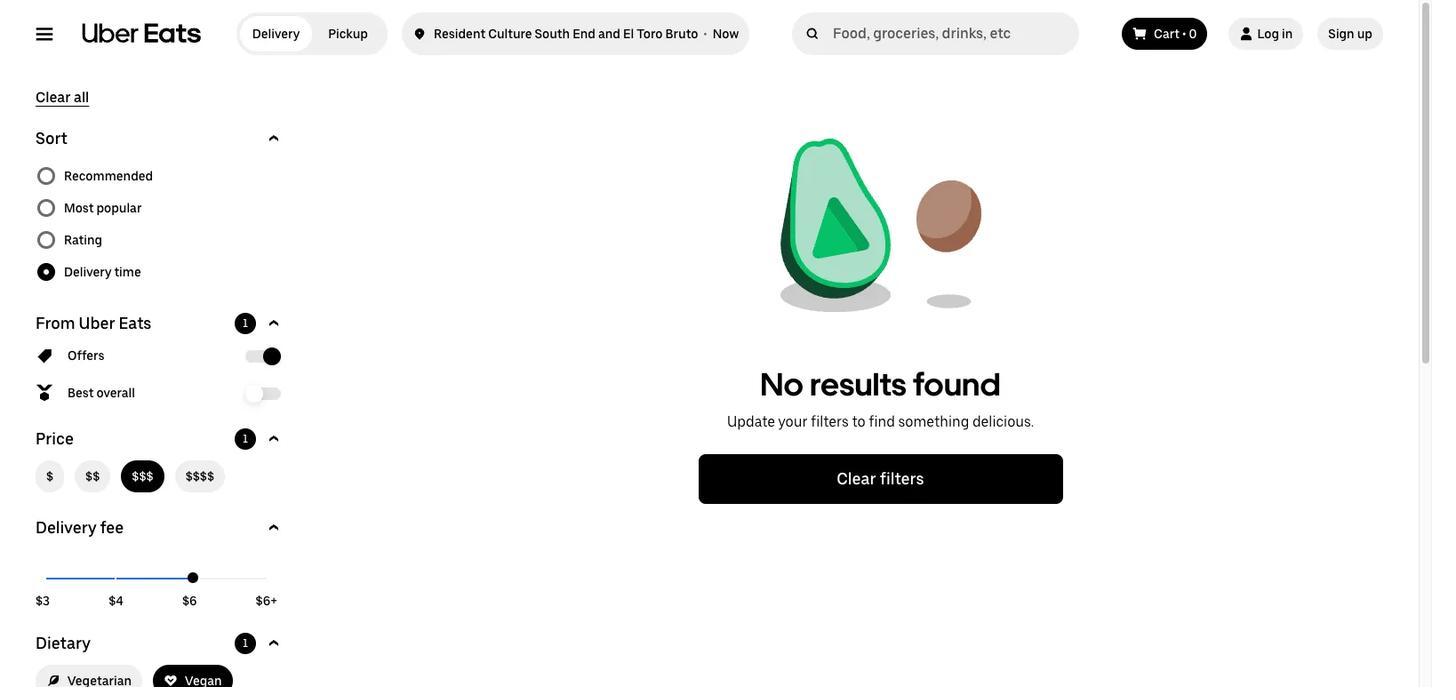 Task type: vqa. For each thing, say whether or not it's contained in the screenshot.
Next icon associated with Featured items
no



Task type: describe. For each thing, give the bounding box(es) containing it.
deliver to image
[[413, 23, 427, 44]]

$
[[46, 470, 53, 484]]

clear for clear filters
[[837, 470, 877, 488]]

sign up
[[1329, 27, 1373, 41]]

time
[[114, 265, 141, 279]]

$$
[[85, 470, 100, 484]]

$$$
[[132, 470, 154, 484]]

in
[[1283, 27, 1294, 41]]

offers
[[68, 349, 105, 363]]

Delivery radio
[[240, 16, 312, 52]]

popular
[[96, 201, 142, 215]]

$$ button
[[75, 461, 111, 493]]

overall
[[96, 386, 135, 400]]

1 for dietary
[[243, 638, 248, 650]]

sort
[[36, 129, 68, 148]]

resident culture south end and el toro bruto • now
[[434, 27, 739, 41]]

1 for from uber eats
[[243, 318, 248, 330]]

delivery for delivery time
[[64, 265, 111, 279]]

$$$ button
[[121, 461, 164, 493]]

cart • 0
[[1155, 27, 1198, 41]]

no
[[761, 366, 804, 404]]

now
[[713, 27, 739, 41]]

to
[[853, 414, 866, 430]]

something
[[899, 414, 970, 430]]

rating
[[64, 233, 102, 247]]

bruto
[[666, 27, 699, 41]]

Pickup radio
[[312, 16, 384, 52]]

up
[[1358, 27, 1373, 41]]

sign
[[1329, 27, 1355, 41]]

$6
[[182, 594, 197, 608]]

0
[[1190, 27, 1198, 41]]

0 horizontal spatial filters
[[811, 414, 849, 430]]

log in link
[[1230, 18, 1304, 50]]

most popular
[[64, 201, 142, 215]]

$3
[[36, 594, 50, 608]]

fee
[[100, 519, 124, 537]]

delicious.
[[973, 414, 1035, 430]]

1 for price
[[243, 433, 248, 446]]

2 • from the left
[[1183, 27, 1187, 41]]

delivery fee
[[36, 519, 124, 537]]

from uber eats
[[36, 314, 152, 333]]

$$$$
[[186, 470, 214, 484]]

and
[[599, 27, 621, 41]]

end
[[573, 27, 596, 41]]

culture
[[489, 27, 532, 41]]

$6+
[[256, 594, 277, 608]]

cart
[[1155, 27, 1180, 41]]

update
[[728, 414, 776, 430]]

main navigation menu image
[[36, 25, 53, 43]]

dietary
[[36, 634, 91, 653]]

no results found
[[761, 366, 1001, 404]]



Task type: locate. For each thing, give the bounding box(es) containing it.
delivery inside "delivery fee" button
[[36, 519, 97, 537]]

Food, groceries, drinks, etc text field
[[834, 25, 1073, 43]]

0 vertical spatial filters
[[811, 414, 849, 430]]

clear for clear all
[[36, 89, 71, 106]]

option group
[[36, 160, 285, 288]]

sort button
[[36, 128, 285, 149]]

sign up link
[[1319, 18, 1384, 50]]

south
[[535, 27, 570, 41]]

1
[[243, 318, 248, 330], [243, 433, 248, 446], [243, 638, 248, 650]]

uber eats home image
[[82, 23, 201, 44]]

1 horizontal spatial •
[[1183, 27, 1187, 41]]

delivery left fee
[[36, 519, 97, 537]]

clear all
[[36, 89, 89, 106]]

2 vertical spatial delivery
[[36, 519, 97, 537]]

1 horizontal spatial filters
[[880, 470, 925, 488]]

log in
[[1258, 27, 1294, 41]]

2 1 from the top
[[243, 433, 248, 446]]

•
[[704, 27, 708, 41], [1183, 27, 1187, 41]]

pickup
[[328, 27, 368, 41]]

clear down to
[[837, 470, 877, 488]]

delivery inside option group
[[64, 265, 111, 279]]

2 vertical spatial 1
[[243, 638, 248, 650]]

1 horizontal spatial clear
[[837, 470, 877, 488]]

most
[[64, 201, 94, 215]]

1 • from the left
[[704, 27, 708, 41]]

from
[[36, 314, 75, 333]]

your
[[779, 414, 808, 430]]

log
[[1258, 27, 1280, 41]]

$ button
[[36, 461, 64, 493]]

delivery for delivery fee
[[36, 519, 97, 537]]

found
[[914, 366, 1001, 404]]

clear
[[36, 89, 71, 106], [837, 470, 877, 488]]

delivery
[[252, 27, 300, 41], [64, 265, 111, 279], [36, 519, 97, 537]]

clear all button
[[36, 89, 89, 107]]

1 vertical spatial delivery
[[64, 265, 111, 279]]

0 vertical spatial 1
[[243, 318, 248, 330]]

filters down find at the right of the page
[[880, 470, 925, 488]]

delivery left 'pickup' in the top left of the page
[[252, 27, 300, 41]]

3 1 from the top
[[243, 638, 248, 650]]

toro
[[637, 27, 663, 41]]

$$$$ button
[[175, 461, 225, 493]]

best
[[68, 386, 94, 400]]

clear filters
[[837, 470, 925, 488]]

delivery fee button
[[36, 518, 285, 539]]

filters left to
[[811, 414, 849, 430]]

1 vertical spatial 1
[[243, 433, 248, 446]]

option group containing recommended
[[36, 160, 285, 288]]

delivery time
[[64, 265, 141, 279]]

delivery down rating
[[64, 265, 111, 279]]

price
[[36, 430, 74, 448]]

find
[[869, 414, 896, 430]]

recommended
[[64, 169, 153, 183]]

delivery inside the delivery option
[[252, 27, 300, 41]]

1 1 from the top
[[243, 318, 248, 330]]

1 vertical spatial filters
[[880, 470, 925, 488]]

uber
[[79, 314, 115, 333]]

update your filters to find something delicious.
[[728, 414, 1035, 430]]

resident
[[434, 27, 486, 41]]

el
[[624, 27, 634, 41]]

clear filters link
[[699, 454, 1063, 504]]

eats
[[119, 314, 152, 333]]

clear inside "button"
[[36, 89, 71, 106]]

0 vertical spatial clear
[[36, 89, 71, 106]]

results
[[810, 366, 907, 404]]

best overall
[[68, 386, 135, 400]]

$4
[[109, 594, 123, 608]]

delivery for delivery
[[252, 27, 300, 41]]

clear left all
[[36, 89, 71, 106]]

all
[[74, 89, 89, 106]]

filters
[[811, 414, 849, 430], [880, 470, 925, 488]]

1 vertical spatial clear
[[837, 470, 877, 488]]

0 horizontal spatial clear
[[36, 89, 71, 106]]

0 vertical spatial delivery
[[252, 27, 300, 41]]

• left the now
[[704, 27, 708, 41]]

• left 0
[[1183, 27, 1187, 41]]

0 horizontal spatial •
[[704, 27, 708, 41]]



